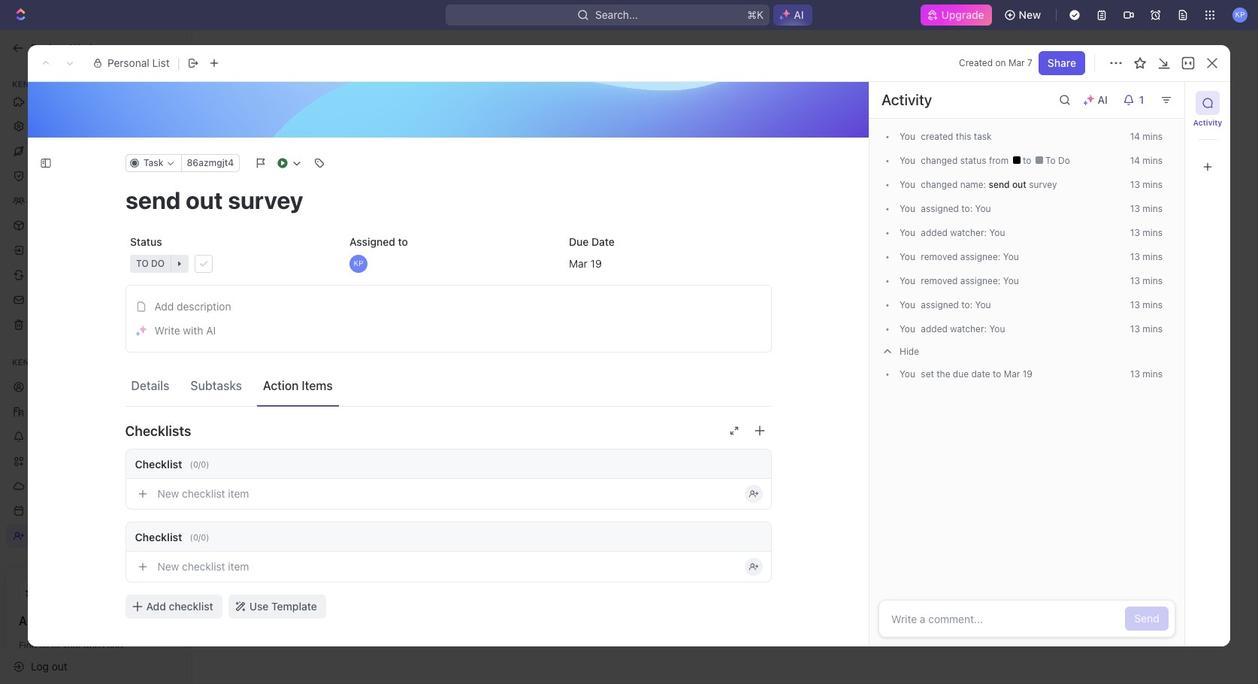 Task type: vqa. For each thing, say whether or not it's contained in the screenshot.


Task type: describe. For each thing, give the bounding box(es) containing it.
change cover
[[694, 113, 762, 126]]

on
[[996, 57, 1006, 68]]

2 13 from the top
[[1131, 203, 1141, 214]]

14 for changed status from
[[1131, 155, 1141, 166]]

2 added from the top
[[921, 323, 948, 335]]

Edit task name text field
[[125, 186, 772, 214]]

2 (0/0) from the top
[[190, 532, 209, 542]]

find all of your apps and integrations in our new app center!
[[19, 640, 170, 665]]

changed status from
[[919, 155, 1012, 166]]

spaces link
[[6, 139, 186, 163]]

action items button
[[257, 371, 339, 399]]

checklists button
[[125, 413, 772, 449]]

share button
[[1039, 51, 1086, 75]]

new button
[[998, 3, 1050, 27]]

2 checklist from the top
[[135, 530, 182, 543]]

settings link
[[6, 114, 186, 138]]

you set the due date to mar 19
[[900, 368, 1033, 380]]

integrations link
[[6, 89, 186, 113]]

items
[[302, 379, 333, 392]]

add for add description
[[155, 300, 174, 313]]

mar inside 'task sidebar content' section
[[1004, 368, 1021, 380]]

2 mins from the top
[[1143, 155, 1163, 166]]

0 vertical spatial mar
[[1009, 57, 1025, 68]]

1 assigned from the top
[[921, 203, 959, 214]]

security
[[31, 169, 71, 182]]

share
[[1048, 56, 1077, 69]]

1 assignee: from the top
[[961, 251, 1001, 262]]

3 13 mins from the top
[[1131, 227, 1163, 238]]

1 you added watcher: you from the top
[[900, 227, 1006, 238]]

86azmgjt4
[[186, 157, 234, 168]]

checklists
[[125, 423, 191, 439]]

1 button
[[1117, 88, 1155, 112]]

1
[[1140, 93, 1145, 106]]

search...
[[596, 8, 639, 21]]

&
[[74, 169, 81, 182]]

2 watcher: from the top
[[951, 323, 987, 335]]

survey
[[1029, 179, 1058, 190]]

change
[[694, 113, 732, 126]]

86azmgjt4 button
[[180, 154, 240, 172]]

find
[[19, 640, 37, 651]]

write with ai button
[[130, 319, 767, 343]]

ai button
[[1077, 88, 1117, 112]]

in
[[72, 653, 79, 665]]

new
[[99, 653, 116, 665]]

2 checklist (0/0) from the top
[[135, 530, 209, 543]]

8 13 mins from the top
[[1131, 368, 1163, 380]]

7 13 from the top
[[1131, 323, 1141, 335]]

4 mins from the top
[[1143, 203, 1163, 214]]

workspace
[[70, 41, 124, 54]]

rewards graphic@2x image
[[557, 110, 894, 353]]

apps
[[84, 640, 105, 651]]

reposition
[[622, 113, 675, 126]]

3 mins from the top
[[1143, 179, 1163, 190]]

1 you removed assignee: you from the top
[[900, 251, 1019, 262]]

the
[[937, 368, 951, 380]]

2 vertical spatial ai
[[206, 324, 216, 337]]

5 13 from the top
[[1131, 275, 1141, 286]]

10 mins from the top
[[1143, 368, 1163, 380]]

1 checklist from the top
[[135, 458, 182, 470]]

9 mins from the top
[[1143, 323, 1163, 335]]

to do inside 'task sidebar content' section
[[1043, 155, 1071, 166]]

2 assignee: from the top
[[961, 275, 1001, 286]]

log out
[[31, 660, 68, 673]]

assigned to
[[349, 235, 408, 248]]

1 watcher: from the top
[[951, 227, 987, 238]]

do inside dropdown button
[[151, 258, 164, 269]]

back to workspace
[[31, 41, 124, 54]]

2 13 mins from the top
[[1131, 203, 1163, 214]]

into
[[691, 383, 717, 401]]

mar inside 'dropdown button'
[[569, 257, 587, 270]]

add description button
[[130, 295, 767, 319]]

personal list link
[[108, 56, 170, 69]]

2 new checklist item from the top
[[158, 560, 249, 573]]

send
[[1135, 612, 1160, 625]]

2 item from the top
[[228, 560, 249, 573]]

change cover button
[[685, 108, 771, 132]]

6 13 from the top
[[1131, 299, 1141, 311]]

created
[[921, 131, 954, 142]]

1 checklist (0/0) from the top
[[135, 458, 209, 470]]

1 vertical spatial kp button
[[345, 250, 552, 277]]

1 mins from the top
[[1143, 131, 1163, 142]]

do inside 'task sidebar content' section
[[1059, 155, 1071, 166]]

8 13 from the top
[[1131, 368, 1141, 380]]

0 vertical spatial kp
[[1236, 10, 1246, 19]]

spaces
[[31, 144, 67, 157]]

list
[[152, 56, 170, 69]]

write
[[155, 324, 180, 337]]

use
[[249, 600, 269, 613]]

our
[[82, 653, 96, 665]]

set
[[921, 368, 934, 380]]

0 vertical spatial app
[[19, 614, 42, 628]]

2 assigned from the top
[[921, 299, 959, 311]]

1 new checklist item from the top
[[158, 487, 249, 500]]

settings
[[31, 119, 71, 132]]

created on mar 7
[[959, 57, 1033, 68]]

task sidebar navigation tab list
[[1192, 91, 1225, 179]]

use template button
[[228, 595, 326, 619]]

8 mins from the top
[[1143, 299, 1163, 311]]

14 mins for changed status from
[[1131, 155, 1163, 166]]

assigned comments
[[125, 647, 254, 663]]

add description
[[155, 300, 231, 313]]

your inside turn your referrals into revenue - join clickup's affiliate program
[[597, 383, 628, 401]]

log
[[31, 660, 49, 673]]

subtasks
[[191, 379, 242, 392]]

6 13 mins from the top
[[1131, 299, 1163, 311]]

hide button
[[879, 341, 1176, 362]]

learn more
[[691, 447, 761, 463]]

integrations
[[19, 653, 69, 665]]

clickup's
[[822, 383, 888, 401]]

status
[[961, 155, 987, 166]]

with
[[183, 324, 203, 337]]

all
[[40, 640, 49, 651]]

change cover button
[[685, 108, 771, 132]]

send button
[[1126, 607, 1169, 631]]

clickapps
[[31, 70, 80, 82]]

19 inside 'task sidebar content' section
[[1023, 368, 1033, 380]]

learn
[[691, 447, 725, 463]]

6 mins from the top
[[1143, 251, 1163, 262]]

description
[[177, 300, 231, 313]]

back
[[31, 41, 55, 54]]

activity inside task sidebar navigation tab list
[[1194, 118, 1223, 127]]

ai inside dropdown button
[[1098, 93, 1108, 106]]

0 vertical spatial kp button
[[1229, 3, 1253, 27]]

4 13 from the top
[[1131, 251, 1141, 262]]

1 item from the top
[[228, 487, 249, 500]]

send
[[989, 179, 1010, 190]]

0 horizontal spatial ai button
[[774, 5, 813, 26]]

-
[[779, 383, 786, 401]]

14 for created this task
[[1131, 131, 1141, 142]]



Task type: locate. For each thing, give the bounding box(es) containing it.
kp
[[1236, 10, 1246, 19], [353, 259, 363, 268]]

0 vertical spatial (0/0)
[[190, 459, 209, 469]]

ai button
[[774, 5, 813, 26], [1077, 88, 1117, 112]]

use template
[[249, 600, 317, 613]]

assigned up the
[[921, 299, 959, 311]]

0 vertical spatial added
[[921, 227, 948, 238]]

3 13 from the top
[[1131, 227, 1141, 238]]

1 vertical spatial to:
[[962, 299, 973, 311]]

add up the "write"
[[155, 300, 174, 313]]

2 14 from the top
[[1131, 155, 1141, 166]]

13 mins
[[1131, 179, 1163, 190], [1131, 203, 1163, 214], [1131, 227, 1163, 238], [1131, 251, 1163, 262], [1131, 275, 1163, 286], [1131, 299, 1163, 311], [1131, 323, 1163, 335], [1131, 368, 1163, 380]]

5 13 mins from the top
[[1131, 275, 1163, 286]]

personal
[[108, 56, 149, 69]]

reposition button
[[613, 108, 685, 132]]

1 vertical spatial ai
[[1098, 93, 1108, 106]]

0 vertical spatial to do
[[1043, 155, 1071, 166]]

1 vertical spatial removed
[[921, 275, 958, 286]]

date
[[591, 235, 615, 248]]

1 removed from the top
[[921, 251, 958, 262]]

1 vertical spatial added
[[921, 323, 948, 335]]

1 vertical spatial do
[[151, 258, 164, 269]]

1 added from the top
[[921, 227, 948, 238]]

0 vertical spatial assigned
[[349, 235, 395, 248]]

to do inside dropdown button
[[136, 258, 164, 269]]

1 vertical spatial out
[[52, 660, 68, 673]]

task button
[[125, 154, 181, 172]]

1 horizontal spatial activity
[[1194, 118, 1223, 127]]

app up find
[[19, 614, 42, 628]]

19 inside the "mar 19" 'dropdown button'
[[590, 257, 602, 270]]

ai right the ⌘k
[[794, 8, 804, 21]]

your inside find all of your apps and integrations in our new app center!
[[63, 640, 82, 651]]

14
[[1131, 131, 1141, 142], [1131, 155, 1141, 166]]

1 you assigned to: you from the top
[[900, 203, 991, 214]]

0 horizontal spatial out
[[52, 660, 68, 673]]

1 vertical spatial mar
[[569, 257, 587, 270]]

1 vertical spatial app
[[118, 653, 136, 665]]

to inside 'button'
[[58, 41, 67, 54]]

0 vertical spatial removed
[[921, 251, 958, 262]]

this
[[956, 131, 972, 142]]

assigned
[[921, 203, 959, 214], [921, 299, 959, 311]]

1 horizontal spatial app
[[118, 653, 136, 665]]

referrals
[[631, 383, 688, 401]]

1 13 mins from the top
[[1131, 179, 1163, 190]]

0 vertical spatial 14
[[1131, 131, 1141, 142]]

7 mins from the top
[[1143, 275, 1163, 286]]

new checklist item
[[158, 487, 249, 500], [158, 560, 249, 573]]

1 vertical spatial new checklist item
[[158, 560, 249, 573]]

assigned for assigned comments
[[125, 647, 184, 663]]

1 horizontal spatial ai
[[794, 8, 804, 21]]

task
[[143, 157, 163, 168]]

1 vertical spatial (0/0)
[[190, 532, 209, 542]]

14 mins for created this task
[[1131, 131, 1163, 142]]

status
[[130, 235, 162, 248]]

2 vertical spatial checklist
[[169, 600, 213, 613]]

to inside dropdown button
[[136, 258, 148, 269]]

cover
[[735, 113, 762, 126]]

1 vertical spatial checklist (0/0)
[[135, 530, 209, 543]]

1 horizontal spatial out
[[1013, 179, 1027, 190]]

task
[[974, 131, 992, 142]]

0 vertical spatial ai button
[[774, 5, 813, 26]]

app
[[19, 614, 42, 628], [118, 653, 136, 665]]

add checklist
[[146, 600, 213, 613]]

1 vertical spatial to do
[[136, 258, 164, 269]]

0 vertical spatial ai
[[794, 8, 804, 21]]

0 vertical spatial checklist (0/0)
[[135, 458, 209, 470]]

0 vertical spatial assignee:
[[961, 251, 1001, 262]]

0 vertical spatial changed
[[921, 155, 958, 166]]

mins
[[1143, 131, 1163, 142], [1143, 155, 1163, 166], [1143, 179, 1163, 190], [1143, 203, 1163, 214], [1143, 227, 1163, 238], [1143, 251, 1163, 262], [1143, 275, 1163, 286], [1143, 299, 1163, 311], [1143, 323, 1163, 335], [1143, 368, 1163, 380]]

2 vertical spatial mar
[[1004, 368, 1021, 380]]

add up "center!"
[[146, 600, 166, 613]]

0 horizontal spatial kp
[[353, 259, 363, 268]]

added up the 'set'
[[921, 323, 948, 335]]

revenue
[[721, 383, 776, 401]]

2 you assigned to: you from the top
[[900, 299, 991, 311]]

1 vertical spatial changed
[[921, 179, 958, 190]]

security & permissions
[[31, 169, 142, 182]]

1 vertical spatial 19
[[1023, 368, 1033, 380]]

write with ai
[[155, 324, 216, 337]]

add inside add checklist button
[[146, 600, 166, 613]]

0 vertical spatial you assigned to: you
[[900, 203, 991, 214]]

upgrade link
[[921, 5, 992, 26]]

turn
[[563, 383, 594, 401]]

add checklist button
[[125, 595, 222, 619]]

0 vertical spatial 19
[[590, 257, 602, 270]]

task sidebar content section
[[866, 82, 1185, 647]]

checklist (0/0) up add checklist button
[[135, 530, 209, 543]]

to: down name:
[[962, 203, 973, 214]]

date
[[972, 368, 991, 380]]

0 horizontal spatial app
[[19, 614, 42, 628]]

join
[[790, 383, 819, 401]]

ai right with at the top left
[[206, 324, 216, 337]]

you assigned to: you down name:
[[900, 203, 991, 214]]

your
[[597, 383, 628, 401], [63, 640, 82, 651]]

0 horizontal spatial ai
[[206, 324, 216, 337]]

checklist inside button
[[169, 600, 213, 613]]

0 vertical spatial activity
[[882, 91, 933, 108]]

changed
[[921, 155, 958, 166], [921, 179, 958, 190]]

checklist (0/0) down checklists
[[135, 458, 209, 470]]

0 vertical spatial watcher:
[[951, 227, 987, 238]]

1 vertical spatial 14 mins
[[1131, 155, 1163, 166]]

your up in
[[63, 640, 82, 651]]

0 horizontal spatial 19
[[590, 257, 602, 270]]

19
[[590, 257, 602, 270], [1023, 368, 1033, 380]]

0 horizontal spatial do
[[151, 258, 164, 269]]

center
[[45, 614, 84, 628]]

1 vertical spatial item
[[228, 560, 249, 573]]

app inside find all of your apps and integrations in our new app center!
[[118, 653, 136, 665]]

19 down "due date"
[[590, 257, 602, 270]]

details
[[131, 379, 170, 392]]

2 you added watcher: you from the top
[[900, 323, 1006, 335]]

1 horizontal spatial kp
[[1236, 10, 1246, 19]]

action
[[263, 379, 299, 392]]

19 down hide dropdown button
[[1023, 368, 1033, 380]]

mar left 7
[[1009, 57, 1025, 68]]

created
[[959, 57, 993, 68]]

0 vertical spatial assigned
[[921, 203, 959, 214]]

upgrade
[[942, 8, 985, 21]]

assigned comments button
[[125, 637, 772, 673]]

you added watcher: you down name:
[[900, 227, 1006, 238]]

to do down status
[[136, 258, 164, 269]]

you created this task
[[900, 131, 992, 142]]

personal list |
[[108, 55, 180, 70]]

1 vertical spatial activity
[[1194, 118, 1223, 127]]

subtasks button
[[185, 371, 248, 399]]

|
[[177, 55, 180, 70]]

you changed name: send out survey
[[900, 179, 1058, 190]]

you assigned to: you up hide
[[900, 299, 991, 311]]

1 14 from the top
[[1131, 131, 1141, 142]]

to do up survey
[[1043, 155, 1071, 166]]

2 14 mins from the top
[[1131, 155, 1163, 166]]

1 vertical spatial 14
[[1131, 155, 1141, 166]]

ai button right the ⌘k
[[774, 5, 813, 26]]

0 vertical spatial do
[[1059, 155, 1071, 166]]

added down you changed name: send out survey
[[921, 227, 948, 238]]

1 changed from the top
[[921, 155, 958, 166]]

1 horizontal spatial to do
[[1043, 155, 1071, 166]]

13
[[1131, 179, 1141, 190], [1131, 203, 1141, 214], [1131, 227, 1141, 238], [1131, 251, 1141, 262], [1131, 275, 1141, 286], [1131, 299, 1141, 311], [1131, 323, 1141, 335], [1131, 368, 1141, 380]]

1 horizontal spatial kp button
[[1229, 3, 1253, 27]]

0 horizontal spatial to do
[[136, 258, 164, 269]]

ai left "1" dropdown button
[[1098, 93, 1108, 106]]

0 vertical spatial your
[[597, 383, 628, 401]]

to: up you set the due date to mar 19
[[962, 299, 973, 311]]

1 to: from the top
[[962, 203, 973, 214]]

checklist
[[182, 487, 225, 500], [182, 560, 225, 573], [169, 600, 213, 613]]

template
[[271, 600, 317, 613]]

add inside add description button
[[155, 300, 174, 313]]

1 vertical spatial assigned
[[125, 647, 184, 663]]

out right send
[[1013, 179, 1027, 190]]

2 removed from the top
[[921, 275, 958, 286]]

activity inside 'task sidebar content' section
[[882, 91, 933, 108]]

⌘k
[[748, 8, 764, 21]]

2 to: from the top
[[962, 299, 973, 311]]

mar 19 button
[[564, 250, 772, 277]]

0 vertical spatial add
[[155, 300, 174, 313]]

0 vertical spatial checklist
[[135, 458, 182, 470]]

removed
[[921, 251, 958, 262], [921, 275, 958, 286]]

out left in
[[52, 660, 68, 673]]

you removed assignee: you
[[900, 251, 1019, 262], [900, 275, 1019, 286]]

ai button left 1
[[1077, 88, 1117, 112]]

program
[[723, 399, 782, 417]]

due
[[953, 368, 969, 380]]

new inside new button
[[1019, 8, 1041, 21]]

1 vertical spatial you removed assignee: you
[[900, 275, 1019, 286]]

1 vertical spatial ai button
[[1077, 88, 1117, 112]]

0 vertical spatial item
[[228, 487, 249, 500]]

1 horizontal spatial your
[[597, 383, 628, 401]]

from
[[989, 155, 1009, 166]]

name:
[[961, 179, 987, 190]]

1 horizontal spatial 19
[[1023, 368, 1033, 380]]

watcher:
[[951, 227, 987, 238], [951, 323, 987, 335]]

your right turn
[[597, 383, 628, 401]]

mar down hide dropdown button
[[1004, 368, 1021, 380]]

1 vertical spatial checklist
[[135, 530, 182, 543]]

comments
[[187, 647, 254, 663]]

learn more link
[[667, 431, 784, 479]]

hide
[[900, 346, 920, 357]]

activity
[[882, 91, 933, 108], [1194, 118, 1223, 127]]

(0/0) up add checklist on the bottom left of the page
[[190, 532, 209, 542]]

assigned inside assigned comments dropdown button
[[125, 647, 184, 663]]

5 mins from the top
[[1143, 227, 1163, 238]]

assigned down you changed name: send out survey
[[921, 203, 959, 214]]

and
[[107, 640, 123, 651]]

1 vertical spatial kp
[[353, 259, 363, 268]]

1 13 from the top
[[1131, 179, 1141, 190]]

of
[[52, 640, 60, 651]]

0 vertical spatial to:
[[962, 203, 973, 214]]

do right from at the top right
[[1059, 155, 1071, 166]]

changed down created
[[921, 155, 958, 166]]

1 vertical spatial assigned
[[921, 299, 959, 311]]

0 horizontal spatial your
[[63, 640, 82, 651]]

1 14 mins from the top
[[1131, 131, 1163, 142]]

2 you removed assignee: you from the top
[[900, 275, 1019, 286]]

1 horizontal spatial ai button
[[1077, 88, 1117, 112]]

more
[[729, 447, 761, 463]]

integrations
[[31, 94, 89, 107]]

mar down due
[[569, 257, 587, 270]]

out inside button
[[52, 660, 68, 673]]

due date
[[569, 235, 615, 248]]

checklist up add checklist button
[[135, 530, 182, 543]]

watcher: down name:
[[951, 227, 987, 238]]

1 vertical spatial you added watcher: you
[[900, 323, 1006, 335]]

0 vertical spatial 14 mins
[[1131, 131, 1163, 142]]

action items
[[263, 379, 333, 392]]

details button
[[125, 371, 176, 399]]

4 13 mins from the top
[[1131, 251, 1163, 262]]

1 vertical spatial your
[[63, 640, 82, 651]]

to do button
[[125, 250, 333, 277]]

0 horizontal spatial activity
[[882, 91, 933, 108]]

watcher: up you set the due date to mar 19
[[951, 323, 987, 335]]

ai
[[794, 8, 804, 21], [1098, 93, 1108, 106], [206, 324, 216, 337]]

1 vertical spatial assignee:
[[961, 275, 1001, 286]]

assigned
[[349, 235, 395, 248], [125, 647, 184, 663]]

1 vertical spatial watcher:
[[951, 323, 987, 335]]

1 (0/0) from the top
[[190, 459, 209, 469]]

(0/0)
[[190, 459, 209, 469], [190, 532, 209, 542]]

(0/0) down checklists
[[190, 459, 209, 469]]

1 vertical spatial you assigned to: you
[[900, 299, 991, 311]]

0 horizontal spatial kp button
[[345, 250, 552, 277]]

assigned for assigned to
[[349, 235, 395, 248]]

0 horizontal spatial assigned
[[125, 647, 184, 663]]

due
[[569, 235, 589, 248]]

changed left name:
[[921, 179, 958, 190]]

1 horizontal spatial do
[[1059, 155, 1071, 166]]

0 vertical spatial you removed assignee: you
[[900, 251, 1019, 262]]

checklist down checklists
[[135, 458, 182, 470]]

14 mins
[[1131, 131, 1163, 142], [1131, 155, 1163, 166]]

1 horizontal spatial assigned
[[349, 235, 395, 248]]

1 vertical spatial checklist
[[182, 560, 225, 573]]

2 horizontal spatial ai
[[1098, 93, 1108, 106]]

clickapps link
[[6, 64, 186, 88]]

1 vertical spatial add
[[146, 600, 166, 613]]

out inside 'task sidebar content' section
[[1013, 179, 1027, 190]]

you added watcher: you up the due
[[900, 323, 1006, 335]]

7 13 mins from the top
[[1131, 323, 1163, 335]]

0 vertical spatial you added watcher: you
[[900, 227, 1006, 238]]

add for add checklist
[[146, 600, 166, 613]]

app down and
[[118, 653, 136, 665]]

0 vertical spatial checklist
[[182, 487, 225, 500]]

do down status
[[151, 258, 164, 269]]

you assigned to: you
[[900, 203, 991, 214], [900, 299, 991, 311]]

0 vertical spatial out
[[1013, 179, 1027, 190]]

0 vertical spatial new checklist item
[[158, 487, 249, 500]]

2 changed from the top
[[921, 179, 958, 190]]



